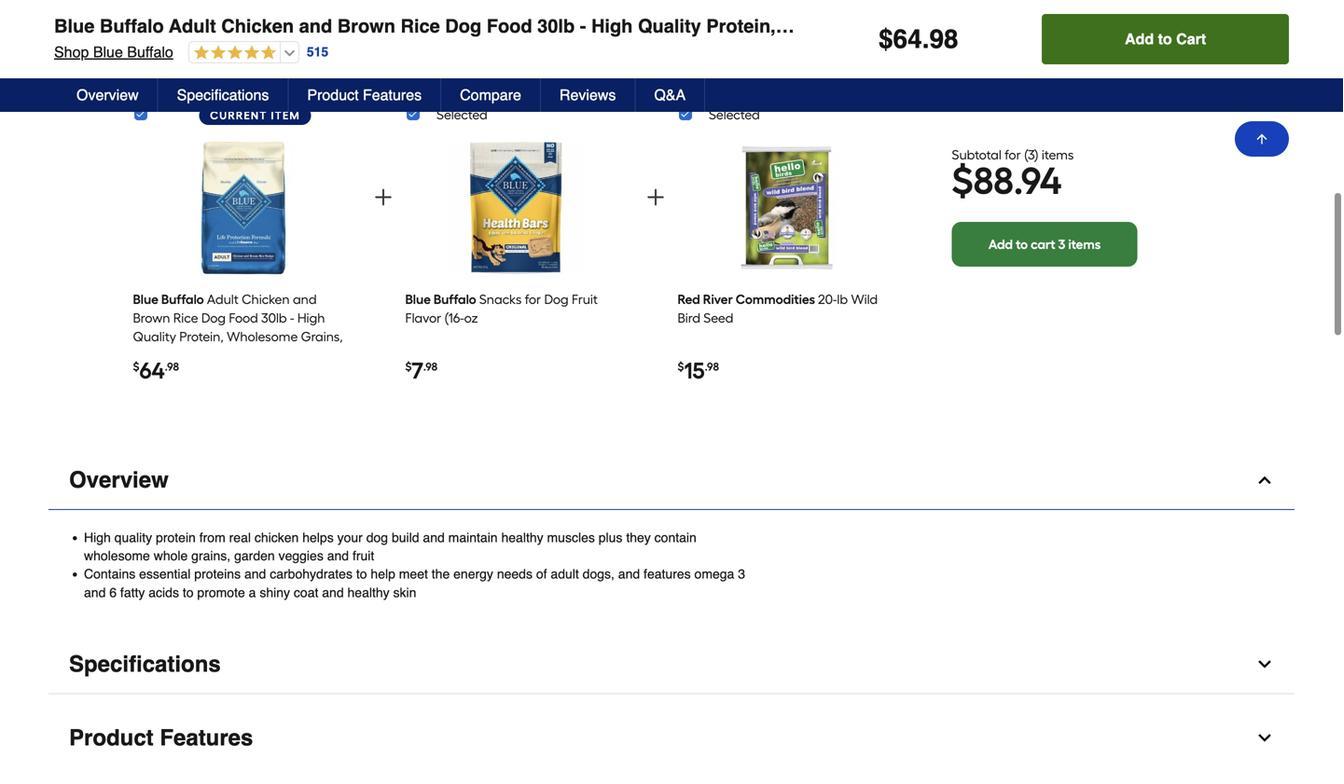 Task type: locate. For each thing, give the bounding box(es) containing it.
2 horizontal spatial 6
[[1063, 15, 1074, 37]]

1 blue buffalo from the left
[[133, 292, 204, 307]]

7 list item
[[405, 133, 627, 411]]

selected for 15
[[709, 107, 760, 123]]

$ left .
[[879, 24, 894, 54]]

1 vertical spatial specifications
[[69, 652, 221, 677]]

blue buffalo inside 7 'list item'
[[405, 292, 477, 307]]

for inside subtotal for ( 3 ) items $ 88 .94
[[1005, 147, 1021, 163]]

specifications button down features
[[49, 636, 1295, 695]]

0 horizontal spatial omega
[[133, 348, 179, 363]]

product
[[307, 86, 359, 104], [69, 725, 154, 751]]

specifications button down 4.7 stars image at left top
[[158, 78, 289, 112]]

1 vertical spatial overview
[[69, 467, 169, 493]]

overview down shop blue buffalo
[[77, 86, 139, 104]]

items right ")" at right
[[1042, 147, 1074, 163]]

selected down compare on the left top
[[437, 107, 488, 123]]

1 vertical spatial brown
[[133, 310, 170, 326]]

$ inside $ 64 .98
[[133, 360, 139, 374]]

plus image
[[372, 186, 395, 208]]

1 vertical spatial 6
[[204, 348, 211, 363]]

buffalo right "shop"
[[127, 43, 173, 61]]

0 vertical spatial quality
[[638, 15, 701, 37]]

and
[[299, 15, 332, 37], [293, 292, 317, 307], [423, 530, 445, 545], [327, 549, 349, 564], [244, 567, 266, 582], [618, 567, 640, 582], [84, 585, 106, 600], [322, 585, 344, 600]]

chicken inside adult chicken and brown rice dog food 30lb - high quality protein, wholesome grains, omega 3 & 6 fatty acids for healthy skin & coat
[[242, 292, 290, 307]]

helps
[[303, 530, 334, 545]]

chevron down image
[[1256, 655, 1275, 674], [1256, 729, 1275, 748]]

quality inside adult chicken and brown rice dog food 30lb - high quality protein, wholesome grains, omega 3 & 6 fatty acids for healthy skin & coat
[[133, 329, 176, 345]]

1 vertical spatial acids
[[248, 348, 280, 363]]

red
[[678, 292, 700, 307]]

1 horizontal spatial rice
[[401, 15, 440, 37]]

1 horizontal spatial high
[[297, 310, 325, 326]]

selected right q&a button
[[709, 107, 760, 123]]

items right cart at the top of page
[[1069, 236, 1101, 252]]

$ inside subtotal for ( 3 ) items $ 88 .94
[[952, 159, 974, 203]]

0 horizontal spatial 6
[[109, 585, 117, 600]]

add
[[1125, 30, 1154, 48], [989, 236, 1013, 252]]

1 horizontal spatial 64
[[894, 24, 923, 54]]

1 vertical spatial rice
[[173, 310, 198, 326]]

0 horizontal spatial acids
[[248, 348, 280, 363]]

0 vertical spatial product features
[[307, 86, 422, 104]]

for inside the snacks for dog fruit flavor (16-oz
[[525, 292, 541, 307]]

wild
[[851, 292, 878, 307]]

chicken
[[221, 15, 294, 37], [242, 292, 290, 307]]

coat
[[173, 366, 203, 382]]

adult
[[551, 567, 579, 582]]

real
[[229, 530, 251, 545]]

product features
[[307, 86, 422, 104], [69, 725, 253, 751]]

.98 for 64
[[165, 360, 179, 374]]

$ left coat
[[133, 360, 139, 374]]

1 horizontal spatial protein,
[[707, 15, 776, 37]]

blue inside 7 'list item'
[[405, 292, 431, 307]]

to left cart
[[1159, 30, 1173, 48]]

0 vertical spatial specifications
[[177, 86, 269, 104]]

0 horizontal spatial 30lb
[[261, 310, 287, 326]]

blue buffalo inside the 64 "list item"
[[133, 292, 204, 307]]

1 vertical spatial chicken
[[242, 292, 290, 307]]

3
[[1029, 15, 1040, 37], [1028, 147, 1035, 163], [1059, 236, 1066, 252], [182, 348, 189, 363], [738, 567, 746, 582]]

3 up coat
[[182, 348, 189, 363]]

3 right cart at the top of page
[[1059, 236, 1066, 252]]

0 vertical spatial 64
[[894, 24, 923, 54]]

0 vertical spatial overview
[[77, 86, 139, 104]]

0 vertical spatial add
[[1125, 30, 1154, 48]]

0 horizontal spatial fatty
[[214, 348, 245, 363]]

wholesome inside adult chicken and brown rice dog food 30lb - high quality protein, wholesome grains, omega 3 & 6 fatty acids for healthy skin & coat
[[227, 329, 298, 345]]

specifications for topmost specifications button
[[177, 86, 269, 104]]

fatty right $ 64 .98
[[214, 348, 245, 363]]

.98 inside $ 7 .98
[[423, 360, 438, 374]]

$ inside $ 7 .98
[[405, 360, 412, 374]]

add left cart at the top of page
[[989, 236, 1013, 252]]

overview button down shop blue buffalo
[[58, 78, 158, 112]]

blue up flavor
[[405, 292, 431, 307]]

fatty
[[1079, 15, 1124, 37], [214, 348, 245, 363]]

1 horizontal spatial blue buffalo
[[405, 292, 477, 307]]

$ inside $ 15 .98
[[678, 360, 684, 374]]

2 .98 from the left
[[423, 360, 438, 374]]

contain
[[655, 530, 697, 545]]

veggies
[[279, 549, 324, 564]]

1 vertical spatial fatty
[[214, 348, 245, 363]]

blue right "shop"
[[93, 43, 123, 61]]

product for bottommost product features button
[[69, 725, 154, 751]]

0 vertical spatial overview button
[[58, 78, 158, 112]]

adult chicken and brown rice dog food 30lb - high quality protein, wholesome grains, omega 3 & 6 fatty acids for healthy skin & coat
[[133, 292, 349, 382]]

specifications down fatty
[[69, 652, 221, 677]]

0 vertical spatial adult
[[169, 15, 216, 37]]

0 horizontal spatial features
[[160, 725, 253, 751]]

items
[[1042, 147, 1074, 163], [1069, 236, 1101, 252]]

brown inside adult chicken and brown rice dog food 30lb - high quality protein, wholesome grains, omega 3 & 6 fatty acids for healthy skin & coat
[[133, 310, 170, 326]]

0 vertical spatial product features button
[[289, 78, 441, 112]]

1 horizontal spatial product
[[307, 86, 359, 104]]

maintain
[[449, 530, 498, 545]]

$ 64 . 98
[[879, 24, 959, 54]]

1 vertical spatial add
[[989, 236, 1013, 252]]

$ down flavor
[[405, 360, 412, 374]]

contains
[[84, 567, 136, 582]]

quality up $ 64 .98
[[133, 329, 176, 345]]

7
[[412, 357, 423, 384]]

1 horizontal spatial fatty
[[1079, 15, 1124, 37]]

0 vertical spatial brown
[[338, 15, 396, 37]]

1 horizontal spatial 30lb
[[538, 15, 575, 37]]

blue up $ 64 .98
[[133, 292, 158, 307]]

quality
[[114, 530, 152, 545]]

fatty left add to cart
[[1079, 15, 1124, 37]]

blue buffalo up (16-
[[405, 292, 477, 307]]

.98 for 7
[[423, 360, 438, 374]]

fruit
[[572, 292, 598, 307]]

subtotal
[[952, 147, 1002, 163]]

0 vertical spatial 30lb
[[538, 15, 575, 37]]

1 vertical spatial items
[[1069, 236, 1101, 252]]

0 vertical spatial items
[[1042, 147, 1074, 163]]

2 horizontal spatial dog
[[544, 292, 569, 307]]

2 blue buffalo from the left
[[405, 292, 477, 307]]

0 horizontal spatial healthy
[[348, 585, 390, 600]]

1 vertical spatial omega
[[133, 348, 179, 363]]

features
[[363, 86, 422, 104], [160, 725, 253, 751]]

reviews button
[[541, 78, 636, 112]]

to right acids
[[183, 585, 194, 600]]

1 horizontal spatial features
[[363, 86, 422, 104]]

64 for .98
[[139, 357, 165, 384]]

overview up quality
[[69, 467, 169, 493]]

1 horizontal spatial -
[[580, 15, 586, 37]]

$ down bird
[[678, 360, 684, 374]]

healthy up needs
[[502, 530, 544, 545]]

garden
[[234, 549, 275, 564]]

0 horizontal spatial high
[[84, 530, 111, 545]]

shop blue buffalo
[[54, 43, 173, 61]]

0 horizontal spatial -
[[290, 310, 294, 326]]

dog up coat
[[201, 310, 226, 326]]

food
[[487, 15, 532, 37], [229, 310, 258, 326]]

blue buffalo  adult chicken and brown rice dog food 30lb - high quality protein, wholesome grains, omega 3 & 6 fatty acids for healthy skin & coat image
[[177, 134, 310, 282]]

1 horizontal spatial 6
[[204, 348, 211, 363]]

1 vertical spatial product
[[69, 725, 154, 751]]

buffalo up (16-
[[434, 292, 477, 307]]

healthy
[[502, 530, 544, 545], [348, 585, 390, 600]]

0 horizontal spatial .98
[[165, 360, 179, 374]]

1 vertical spatial protein,
[[179, 329, 224, 345]]

to
[[1159, 30, 1173, 48], [1016, 236, 1028, 252], [356, 567, 367, 582], [183, 585, 194, 600]]

0 horizontal spatial brown
[[133, 310, 170, 326]]

add left cart
[[1125, 30, 1154, 48]]

to left cart at the top of page
[[1016, 236, 1028, 252]]

add for add to cart 3 items
[[989, 236, 1013, 252]]

0 vertical spatial product
[[307, 86, 359, 104]]

0 vertical spatial rice
[[401, 15, 440, 37]]

energy
[[454, 567, 494, 582]]

1 vertical spatial healthy
[[303, 348, 349, 363]]

current
[[210, 109, 267, 122]]

0 vertical spatial omega
[[961, 15, 1024, 37]]

better
[[536, 27, 614, 55]]

1 horizontal spatial .98
[[423, 360, 438, 374]]

0 vertical spatial 6
[[1063, 15, 1074, 37]]

0 vertical spatial features
[[363, 86, 422, 104]]

0 horizontal spatial add
[[989, 236, 1013, 252]]

fatty
[[120, 585, 145, 600]]

0 horizontal spatial protein,
[[179, 329, 224, 345]]

0 horizontal spatial rice
[[173, 310, 198, 326]]

blue buffalo snacks for dog fruit flavor (16-oz image
[[450, 134, 582, 282]]

6 inside adult chicken and brown rice dog food 30lb - high quality protein, wholesome grains, omega 3 & 6 fatty acids for healthy skin & coat
[[204, 348, 211, 363]]

plus
[[599, 530, 623, 545]]

omega
[[961, 15, 1024, 37], [133, 348, 179, 363]]

better together heading
[[49, 26, 1221, 56]]

.98 inside $ 64 .98
[[165, 360, 179, 374]]

1 horizontal spatial healthy
[[502, 530, 544, 545]]

buffalo up coat
[[161, 292, 204, 307]]

$ left (
[[952, 159, 974, 203]]

dog left fruit
[[544, 292, 569, 307]]

high inside adult chicken and brown rice dog food 30lb - high quality protein, wholesome grains, omega 3 & 6 fatty acids for healthy skin & coat
[[297, 310, 325, 326]]

dog
[[445, 15, 482, 37], [544, 292, 569, 307], [201, 310, 226, 326]]

3 right omega
[[738, 567, 746, 582]]

overview button up contain
[[49, 452, 1295, 510]]

0 horizontal spatial blue buffalo
[[133, 292, 204, 307]]

30lb inside adult chicken and brown rice dog food 30lb - high quality protein, wholesome grains, omega 3 & 6 fatty acids for healthy skin & coat
[[261, 310, 287, 326]]

1 vertical spatial 30lb
[[261, 310, 287, 326]]

0 vertical spatial chevron down image
[[1256, 655, 1275, 674]]

1 horizontal spatial quality
[[638, 15, 701, 37]]

quality
[[638, 15, 701, 37], [133, 329, 176, 345]]

0 horizontal spatial product
[[69, 725, 154, 751]]

to down fruit
[[356, 567, 367, 582]]

1 vertical spatial specifications button
[[49, 636, 1295, 695]]

current item
[[210, 109, 300, 122]]

bird
[[678, 310, 701, 326]]

flavor
[[405, 310, 442, 326]]

from
[[199, 530, 226, 545]]

high
[[592, 15, 633, 37], [297, 310, 325, 326], [84, 530, 111, 545]]

1 vertical spatial -
[[290, 310, 294, 326]]

quality up q&a
[[638, 15, 701, 37]]

2 horizontal spatial .98
[[705, 360, 719, 374]]

blue buffalo  adult chicken and brown rice dog food 30lb - high quality protein, wholesome grains, omega 3 & 6 fatty acids for healthy skin &
[[54, 15, 1344, 37]]

0 vertical spatial food
[[487, 15, 532, 37]]

rice
[[401, 15, 440, 37], [173, 310, 198, 326]]

chevron down image inside specifications button
[[1256, 655, 1275, 674]]

1 horizontal spatial selected
[[709, 107, 760, 123]]

1 vertical spatial healthy
[[348, 585, 390, 600]]

0 horizontal spatial product features
[[69, 725, 253, 751]]

1 vertical spatial food
[[229, 310, 258, 326]]

1 horizontal spatial wholesome
[[781, 15, 886, 37]]

selected
[[437, 107, 488, 123], [709, 107, 760, 123]]

3 .98 from the left
[[705, 360, 719, 374]]

64 list item
[[133, 133, 354, 411]]

omega up coat
[[133, 348, 179, 363]]

omega right "98"
[[961, 15, 1024, 37]]

blue up "shop"
[[54, 15, 95, 37]]

1 horizontal spatial skin
[[1287, 15, 1326, 37]]

.98
[[165, 360, 179, 374], [423, 360, 438, 374], [705, 360, 719, 374]]

add inside add to cart 3 items link
[[989, 236, 1013, 252]]

omega
[[695, 567, 735, 582]]

chevron down image inside product features button
[[1256, 729, 1275, 748]]

$
[[879, 24, 894, 54], [952, 159, 974, 203], [133, 360, 139, 374], [405, 360, 412, 374], [678, 360, 684, 374]]

0 horizontal spatial skin
[[133, 366, 157, 382]]

dog inside adult chicken and brown rice dog food 30lb - high quality protein, wholesome grains, omega 3 & 6 fatty acids for healthy skin & coat
[[201, 310, 226, 326]]

1 chevron down image from the top
[[1256, 655, 1275, 674]]

1 vertical spatial dog
[[544, 292, 569, 307]]

healthy
[[1214, 15, 1282, 37], [303, 348, 349, 363]]

1 .98 from the left
[[165, 360, 179, 374]]

blue inside the 64 "list item"
[[133, 292, 158, 307]]

.94
[[1014, 159, 1062, 203]]

2 vertical spatial high
[[84, 530, 111, 545]]

add inside add to cart button
[[1125, 30, 1154, 48]]

skin inside adult chicken and brown rice dog food 30lb - high quality protein, wholesome grains, omega 3 & 6 fatty acids for healthy skin & coat
[[133, 366, 157, 382]]

and inside adult chicken and brown rice dog food 30lb - high quality protein, wholesome grains, omega 3 & 6 fatty acids for healthy skin & coat
[[293, 292, 317, 307]]

515
[[307, 44, 329, 59]]

64 left coat
[[139, 357, 165, 384]]

healthy down help at left
[[348, 585, 390, 600]]

&
[[1045, 15, 1058, 37], [1331, 15, 1344, 37], [192, 348, 201, 363], [161, 366, 170, 382]]

product features button
[[289, 78, 441, 112], [49, 709, 1295, 759]]

specifications
[[177, 86, 269, 104], [69, 652, 221, 677]]

30lb
[[538, 15, 575, 37], [261, 310, 287, 326]]

0 horizontal spatial 64
[[139, 357, 165, 384]]

1 horizontal spatial add
[[1125, 30, 1154, 48]]

1 selected from the left
[[437, 107, 488, 123]]

2 selected from the left
[[709, 107, 760, 123]]

commodities
[[736, 292, 816, 307]]

they
[[626, 530, 651, 545]]

1 vertical spatial chevron down image
[[1256, 729, 1275, 748]]

2 chevron down image from the top
[[1256, 729, 1275, 748]]

for
[[1184, 15, 1209, 37], [1005, 147, 1021, 163], [525, 292, 541, 307], [283, 348, 300, 363]]

blue
[[54, 15, 95, 37], [93, 43, 123, 61], [133, 292, 158, 307], [405, 292, 431, 307]]

dog up compare on the left top
[[445, 15, 482, 37]]

1 horizontal spatial grains,
[[891, 15, 956, 37]]

1 horizontal spatial omega
[[961, 15, 1024, 37]]

2 vertical spatial 6
[[109, 585, 117, 600]]

64 left "98"
[[894, 24, 923, 54]]

selected for 7
[[437, 107, 488, 123]]

(16-
[[445, 310, 464, 326]]

0 vertical spatial dog
[[445, 15, 482, 37]]

1 vertical spatial skin
[[133, 366, 157, 382]]

0 horizontal spatial food
[[229, 310, 258, 326]]

2 horizontal spatial high
[[592, 15, 633, 37]]

features
[[644, 567, 691, 582]]

1 vertical spatial quality
[[133, 329, 176, 345]]

1 horizontal spatial healthy
[[1214, 15, 1282, 37]]

chevron down image for product features
[[1256, 729, 1275, 748]]

arrow up image
[[1255, 132, 1270, 147]]

0 horizontal spatial healthy
[[303, 348, 349, 363]]

0 vertical spatial chicken
[[221, 15, 294, 37]]

.98 inside $ 15 .98
[[705, 360, 719, 374]]

blue buffalo for 64
[[133, 292, 204, 307]]

1 vertical spatial 64
[[139, 357, 165, 384]]

blue buffalo up $ 64 .98
[[133, 292, 204, 307]]

64 inside "list item"
[[139, 357, 165, 384]]

$ for $ 64 .98
[[133, 360, 139, 374]]

64
[[894, 24, 923, 54], [139, 357, 165, 384]]

specifications up current
[[177, 86, 269, 104]]

6
[[1063, 15, 1074, 37], [204, 348, 211, 363], [109, 585, 117, 600]]

overview
[[77, 86, 139, 104], [69, 467, 169, 493]]

3 right "88"
[[1028, 147, 1035, 163]]

0 horizontal spatial selected
[[437, 107, 488, 123]]

specifications button
[[158, 78, 289, 112], [49, 636, 1295, 695]]



Task type: vqa. For each thing, say whether or not it's contained in the screenshot.
PRODUCT FEATURES button
yes



Task type: describe. For each thing, give the bounding box(es) containing it.
cart
[[1031, 236, 1056, 252]]

promote
[[197, 585, 245, 600]]

0 vertical spatial acids
[[1128, 15, 1179, 37]]

)
[[1035, 147, 1039, 163]]

fruit
[[353, 549, 374, 564]]

product features for bottommost product features button
[[69, 725, 253, 751]]

dog inside the snacks for dog fruit flavor (16-oz
[[544, 292, 569, 307]]

compare button
[[441, 78, 541, 112]]

wholesome
[[84, 549, 150, 564]]

acids
[[149, 585, 179, 600]]

3 inside high quality protein from real chicken helps your dog build and maintain healthy muscles plus they contain wholesome whole grains, garden veggies and fruit contains essential proteins and carbohydrates to help meet the energy needs of adult dogs, and features omega 3 and 6 fatty acids to promote a shiny coat and healthy skin
[[738, 567, 746, 582]]

1 horizontal spatial food
[[487, 15, 532, 37]]

15 list item
[[678, 133, 899, 411]]

chevron down image for specifications
[[1256, 655, 1275, 674]]

snacks for dog fruit flavor (16-oz
[[405, 292, 598, 326]]

buffalo inside the 64 "list item"
[[161, 292, 204, 307]]

0 vertical spatial grains,
[[891, 15, 956, 37]]

buffalo up shop blue buffalo
[[100, 15, 164, 37]]

grains, inside adult chicken and brown rice dog food 30lb - high quality protein, wholesome grains, omega 3 & 6 fatty acids for healthy skin & coat
[[301, 329, 343, 345]]

3 inside subtotal for ( 3 ) items $ 88 .94
[[1028, 147, 1035, 163]]

0 vertical spatial wholesome
[[781, 15, 886, 37]]

add to cart button
[[1042, 14, 1290, 64]]

adult inside adult chicken and brown rice dog food 30lb - high quality protein, wholesome grains, omega 3 & 6 fatty acids for healthy skin & coat
[[207, 292, 239, 307]]

$ for $ 64 . 98
[[879, 24, 894, 54]]

protein
[[156, 530, 196, 545]]

muscles
[[547, 530, 595, 545]]

q&a button
[[636, 78, 706, 112]]

better together
[[536, 27, 733, 55]]

20-lb wild bird seed
[[678, 292, 878, 326]]

protein, inside adult chicken and brown rice dog food 30lb - high quality protein, wholesome grains, omega 3 & 6 fatty acids for healthy skin & coat
[[179, 329, 224, 345]]

reviews
[[560, 86, 616, 104]]

build
[[392, 530, 419, 545]]

item
[[271, 109, 300, 122]]

for inside adult chicken and brown rice dog food 30lb - high quality protein, wholesome grains, omega 3 & 6 fatty acids for healthy skin & coat
[[283, 348, 300, 363]]

.98 for 15
[[705, 360, 719, 374]]

3 right "98"
[[1029, 15, 1040, 37]]

add to cart
[[1125, 30, 1207, 48]]

high quality protein from real chicken helps your dog build and maintain healthy muscles plus they contain wholesome whole grains, garden veggies and fruit contains essential proteins and carbohydrates to help meet the energy needs of adult dogs, and features omega 3 and 6 fatty acids to promote a shiny coat and healthy skin
[[84, 530, 746, 600]]

together
[[619, 27, 733, 55]]

- inside adult chicken and brown rice dog food 30lb - high quality protein, wholesome grains, omega 3 & 6 fatty acids for healthy skin & coat
[[290, 310, 294, 326]]

0 vertical spatial skin
[[1287, 15, 1326, 37]]

98
[[930, 24, 959, 54]]

q&a
[[654, 86, 686, 104]]

$ for $ 7 .98
[[405, 360, 412, 374]]

acids inside adult chicken and brown rice dog food 30lb - high quality protein, wholesome grains, omega 3 & 6 fatty acids for healthy skin & coat
[[248, 348, 280, 363]]

$ for $ 15 .98
[[678, 360, 684, 374]]

items inside subtotal for ( 3 ) items $ 88 .94
[[1042, 147, 1074, 163]]

compare
[[460, 86, 522, 104]]

subtotal for ( 3 ) items $ 88 .94
[[952, 147, 1074, 203]]

dog
[[366, 530, 388, 545]]

64 for .
[[894, 24, 923, 54]]

4.7 stars image
[[189, 45, 276, 62]]

0 vertical spatial -
[[580, 15, 586, 37]]

specifications for the bottommost specifications button
[[69, 652, 221, 677]]

skin
[[393, 585, 417, 600]]

chicken
[[255, 530, 299, 545]]

a
[[249, 585, 256, 600]]

add for add to cart
[[1125, 30, 1154, 48]]

proteins
[[194, 567, 241, 582]]

15
[[684, 357, 705, 384]]

omega inside adult chicken and brown rice dog food 30lb - high quality protein, wholesome grains, omega 3 & 6 fatty acids for healthy skin & coat
[[133, 348, 179, 363]]

88
[[974, 159, 1014, 203]]

0 vertical spatial high
[[592, 15, 633, 37]]

shiny
[[260, 585, 290, 600]]

meet
[[399, 567, 428, 582]]

your
[[337, 530, 363, 545]]

cart
[[1177, 30, 1207, 48]]

0 vertical spatial healthy
[[1214, 15, 1282, 37]]

$ 7 .98
[[405, 357, 438, 384]]

carbohydrates
[[270, 567, 353, 582]]

high inside high quality protein from real chicken helps your dog build and maintain healthy muscles plus they contain wholesome whole grains, garden veggies and fruit contains essential proteins and carbohydrates to help meet the energy needs of adult dogs, and features omega 3 and 6 fatty acids to promote a shiny coat and healthy skin
[[84, 530, 111, 545]]

essential
[[139, 567, 191, 582]]

lb
[[837, 292, 848, 307]]

buffalo inside 7 'list item'
[[434, 292, 477, 307]]

chevron up image
[[1256, 471, 1275, 490]]

dogs,
[[583, 567, 615, 582]]

grains,
[[191, 549, 231, 564]]

1 vertical spatial features
[[160, 725, 253, 751]]

20-
[[818, 292, 837, 307]]

(
[[1025, 147, 1028, 163]]

6 inside high quality protein from real chicken helps your dog build and maintain healthy muscles plus they contain wholesome whole grains, garden veggies and fruit contains essential proteins and carbohydrates to help meet the energy needs of adult dogs, and features omega 3 and 6 fatty acids to promote a shiny coat and healthy skin
[[109, 585, 117, 600]]

healthy inside adult chicken and brown rice dog food 30lb - high quality protein, wholesome grains, omega 3 & 6 fatty acids for healthy skin & coat
[[303, 348, 349, 363]]

whole
[[154, 549, 188, 564]]

product for the topmost product features button
[[307, 86, 359, 104]]

help
[[371, 567, 396, 582]]

coat
[[294, 585, 319, 600]]

0 vertical spatial fatty
[[1079, 15, 1124, 37]]

1 vertical spatial product features button
[[49, 709, 1295, 759]]

needs
[[497, 567, 533, 582]]

seed
[[704, 310, 734, 326]]

0 vertical spatial specifications button
[[158, 78, 289, 112]]

add to cart 3 items link
[[952, 222, 1138, 267]]

the
[[432, 567, 450, 582]]

add to cart 3 items
[[989, 236, 1101, 252]]

1 vertical spatial overview button
[[49, 452, 1295, 510]]

river
[[703, 292, 733, 307]]

red river commodities
[[678, 292, 816, 307]]

of
[[536, 567, 547, 582]]

rice inside adult chicken and brown rice dog food 30lb - high quality protein, wholesome grains, omega 3 & 6 fatty acids for healthy skin & coat
[[173, 310, 198, 326]]

shop
[[54, 43, 89, 61]]

to inside button
[[1159, 30, 1173, 48]]

food inside adult chicken and brown rice dog food 30lb - high quality protein, wholesome grains, omega 3 & 6 fatty acids for healthy skin & coat
[[229, 310, 258, 326]]

red river commodities 20-lb wild bird seed image
[[722, 134, 855, 282]]

$ 15 .98
[[678, 357, 719, 384]]

snacks
[[479, 292, 522, 307]]

oz
[[464, 310, 478, 326]]

plus image
[[645, 186, 667, 208]]

$ 64 .98
[[133, 357, 179, 384]]

.
[[923, 24, 930, 54]]

0 vertical spatial healthy
[[502, 530, 544, 545]]

fatty inside adult chicken and brown rice dog food 30lb - high quality protein, wholesome grains, omega 3 & 6 fatty acids for healthy skin & coat
[[214, 348, 245, 363]]

product features for the topmost product features button
[[307, 86, 422, 104]]

blue buffalo for 7
[[405, 292, 477, 307]]

3 inside adult chicken and brown rice dog food 30lb - high quality protein, wholesome grains, omega 3 & 6 fatty acids for healthy skin & coat
[[182, 348, 189, 363]]



